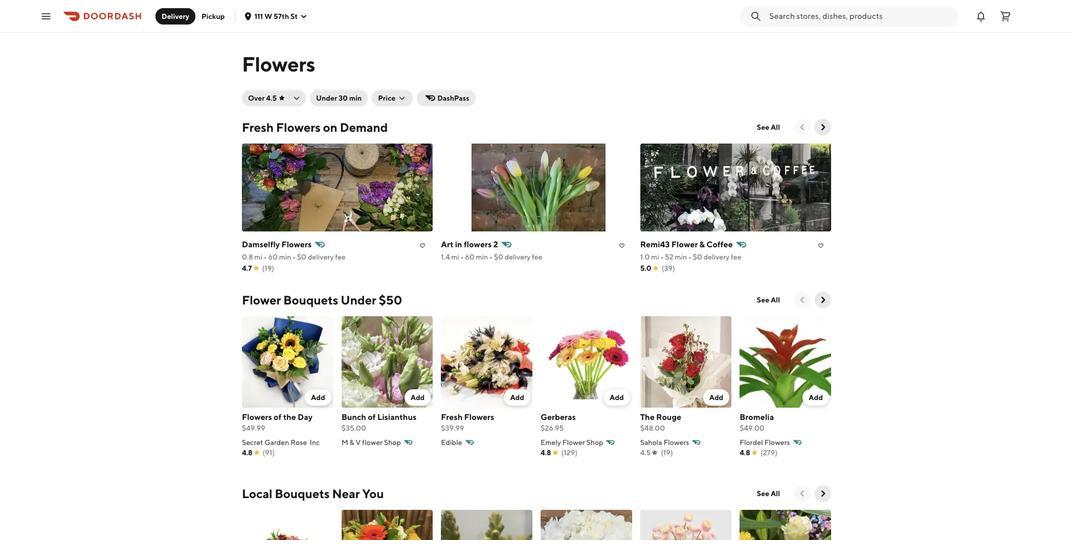 Task type: describe. For each thing, give the bounding box(es) containing it.
flower for remi43
[[672, 240, 698, 250]]

flowers for sahola flowers
[[664, 439, 689, 447]]

111 w 57th st button
[[244, 12, 308, 20]]

57th
[[274, 12, 289, 20]]

0.8
[[242, 253, 253, 261]]

rouge
[[656, 413, 681, 422]]

the
[[283, 413, 296, 422]]

pickup button
[[195, 8, 231, 24]]

flowers inside flowers of the day $49.99
[[242, 413, 272, 422]]

see all for fresh flowers on demand
[[757, 123, 780, 131]]

delivery
[[162, 12, 189, 20]]

fee for damselfly flowers
[[335, 253, 346, 261]]

111
[[254, 12, 263, 20]]

see all link for demand
[[751, 119, 786, 136]]

emely
[[541, 439, 561, 447]]

of for lisianthus
[[368, 413, 376, 422]]

(279)
[[761, 449, 778, 457]]

see all link for you
[[751, 486, 786, 502]]

(39)
[[662, 264, 675, 273]]

5 • from the left
[[661, 253, 664, 261]]

60 for in
[[465, 253, 475, 261]]

see all for local bouquets near you
[[757, 490, 780, 498]]

1.0 mi • 52 min • $​0 delivery fee
[[640, 253, 741, 261]]

bromelia $49.00
[[740, 413, 774, 433]]

previous button of carousel image for flower bouquets under $50
[[797, 295, 808, 305]]

fresh for fresh flowers on demand
[[242, 120, 274, 135]]

see for flower bouquets under $50
[[757, 296, 769, 304]]

bunch
[[342, 413, 366, 422]]

next button of carousel image for demand
[[818, 122, 828, 132]]

art
[[441, 240, 453, 250]]

on
[[323, 120, 337, 135]]

next button of carousel image
[[818, 489, 828, 499]]

fresh flowers on demand
[[242, 120, 388, 135]]

add for gerberas
[[610, 394, 624, 402]]

3 • from the left
[[461, 253, 464, 261]]

st
[[291, 12, 298, 20]]

$49.00
[[740, 424, 765, 433]]

flower
[[362, 439, 383, 447]]

all for you
[[771, 490, 780, 498]]

2 shop from the left
[[586, 439, 603, 447]]

$35.00
[[342, 424, 366, 433]]

v
[[356, 439, 361, 447]]

flowers for flordel flowers
[[765, 439, 790, 447]]

bouquets for local
[[275, 487, 330, 501]]

pickup
[[202, 12, 225, 20]]

bromelia
[[740, 413, 774, 422]]

see all for flower bouquets under $50
[[757, 296, 780, 304]]

all for demand
[[771, 123, 780, 131]]

inc
[[310, 439, 320, 447]]

delivery button
[[156, 8, 195, 24]]

over 4.5 button
[[242, 90, 306, 106]]

dashpass
[[437, 94, 469, 102]]

secret garden rose  inc
[[242, 439, 320, 447]]

previous button of carousel image for fresh flowers on demand
[[797, 122, 808, 132]]

gerberas
[[541, 413, 576, 422]]

(19) for 4.5
[[661, 449, 673, 457]]

fee for art in flowers 2
[[532, 253, 542, 261]]

52
[[665, 253, 674, 261]]

1.0
[[640, 253, 650, 261]]

edible
[[441, 439, 462, 447]]

under 30 min
[[316, 94, 362, 102]]

fee for remi43 flower & coffee
[[731, 253, 741, 261]]

111 w 57th st
[[254, 12, 298, 20]]

mi for art
[[451, 253, 459, 261]]

over 4.5
[[248, 94, 277, 102]]

4.8 for of
[[242, 449, 252, 457]]

under inside flower bouquets under $50 link
[[341, 293, 376, 307]]

$48.00
[[640, 424, 665, 433]]

4.8 for $49.00
[[740, 449, 750, 457]]

the
[[640, 413, 655, 422]]

damselfly flowers
[[242, 240, 312, 250]]

$​0 for damselfly flowers
[[297, 253, 306, 261]]

near
[[332, 487, 360, 501]]

flowers for fresh flowers $39.99
[[464, 413, 494, 422]]

price
[[378, 94, 396, 102]]

remi43 flower & coffee
[[640, 240, 733, 250]]

min for damselfly flowers
[[279, 253, 291, 261]]

3 add from the left
[[510, 394, 524, 402]]

fresh flowers $39.99
[[441, 413, 494, 433]]

local bouquets near you
[[242, 487, 384, 501]]

gerberas $26.95
[[541, 413, 576, 433]]

previous button of carousel image for local bouquets near you
[[797, 489, 808, 499]]

bouquets for flower
[[283, 293, 338, 307]]

mi for damselfly
[[254, 253, 262, 261]]

garden
[[265, 439, 289, 447]]

in
[[455, 240, 462, 250]]

1.4
[[441, 253, 450, 261]]

the rouge $48.00
[[640, 413, 681, 433]]

flower for emely
[[562, 439, 585, 447]]

day
[[298, 413, 313, 422]]

1 horizontal spatial &
[[700, 240, 705, 250]]

0.8 mi • 60 min • $​0 delivery fee
[[242, 253, 346, 261]]

w
[[265, 12, 272, 20]]

delivery for art in flowers 2
[[505, 253, 531, 261]]

flowers for fresh flowers on demand
[[276, 120, 321, 135]]

flower bouquets under $50 link
[[242, 292, 402, 308]]

see all link for $50
[[751, 292, 786, 308]]

flower bouquets under $50
[[242, 293, 402, 307]]

60 for flowers
[[268, 253, 278, 261]]

delivery for damselfly flowers
[[308, 253, 334, 261]]

over
[[248, 94, 265, 102]]

1 shop from the left
[[384, 439, 401, 447]]



Task type: vqa. For each thing, say whether or not it's contained in the screenshot.


Task type: locate. For each thing, give the bounding box(es) containing it.
4.8 down the emely
[[541, 449, 551, 457]]

under left 30
[[316, 94, 337, 102]]

• down damselfly flowers
[[293, 253, 296, 261]]

4.8 down "flordel"
[[740, 449, 750, 457]]

60 down damselfly flowers
[[268, 253, 278, 261]]

• down remi43 flower & coffee
[[689, 253, 692, 261]]

of inside flowers of the day $49.99
[[274, 413, 282, 422]]

0 horizontal spatial flower
[[242, 293, 281, 307]]

min for remi43 flower & coffee
[[675, 253, 687, 261]]

0 horizontal spatial &
[[350, 439, 354, 447]]

flowers
[[242, 52, 315, 76], [276, 120, 321, 135], [282, 240, 312, 250], [242, 413, 272, 422], [464, 413, 494, 422], [664, 439, 689, 447], [765, 439, 790, 447]]

3 see all from the top
[[757, 490, 780, 498]]

1 vertical spatial &
[[350, 439, 354, 447]]

•
[[264, 253, 267, 261], [293, 253, 296, 261], [461, 253, 464, 261], [490, 253, 493, 261], [661, 253, 664, 261], [689, 253, 692, 261]]

4.8 down secret
[[242, 449, 252, 457]]

bunch of lisianthus $35.00
[[342, 413, 417, 433]]

• left 52 at right top
[[661, 253, 664, 261]]

0 horizontal spatial mi
[[254, 253, 262, 261]]

bouquets down '0.8 mi • 60 min • $​0 delivery fee'
[[283, 293, 338, 307]]

delivery
[[308, 253, 334, 261], [505, 253, 531, 261], [704, 253, 730, 261]]

0 horizontal spatial $​0
[[297, 253, 306, 261]]

2 all from the top
[[771, 296, 780, 304]]

• down flowers
[[490, 253, 493, 261]]

1 horizontal spatial mi
[[451, 253, 459, 261]]

6 • from the left
[[689, 253, 692, 261]]

mi right 0.8
[[254, 253, 262, 261]]

sahola
[[640, 439, 662, 447]]

flower down 4.7
[[242, 293, 281, 307]]

1 horizontal spatial flower
[[562, 439, 585, 447]]

mi right 1.4 on the top of page
[[451, 253, 459, 261]]

1 vertical spatial under
[[341, 293, 376, 307]]

(129)
[[561, 449, 577, 457]]

you
[[362, 487, 384, 501]]

demand
[[340, 120, 388, 135]]

of left the
[[274, 413, 282, 422]]

under 30 min button
[[310, 90, 368, 106]]

remi43
[[640, 240, 670, 250]]

coffee
[[707, 240, 733, 250]]

1 vertical spatial fresh
[[441, 413, 463, 422]]

1 see from the top
[[757, 123, 769, 131]]

bouquets left near
[[275, 487, 330, 501]]

1 vertical spatial 4.5
[[640, 449, 651, 457]]

all for $50
[[771, 296, 780, 304]]

2 previous button of carousel image from the top
[[797, 295, 808, 305]]

2 horizontal spatial mi
[[651, 253, 659, 261]]

4.5 down "sahola"
[[640, 449, 651, 457]]

2 $​0 from the left
[[494, 253, 503, 261]]

mi right 1.0
[[651, 253, 659, 261]]

6 add from the left
[[809, 394, 823, 402]]

1 see all link from the top
[[751, 119, 786, 136]]

1 4.8 from the left
[[242, 449, 252, 457]]

3 all from the top
[[771, 490, 780, 498]]

under inside under 30 min button
[[316, 94, 337, 102]]

2 60 from the left
[[465, 253, 475, 261]]

min down damselfly flowers
[[279, 253, 291, 261]]

open menu image
[[40, 10, 52, 22]]

add button
[[305, 390, 331, 406], [305, 390, 331, 406], [404, 390, 431, 406], [404, 390, 431, 406], [504, 390, 530, 406], [604, 390, 630, 406], [604, 390, 630, 406], [703, 390, 730, 406], [703, 390, 730, 406], [803, 390, 829, 406], [803, 390, 829, 406]]

local bouquets near you link
[[242, 486, 384, 502]]

$​0 down remi43 flower & coffee
[[693, 253, 702, 261]]

1 60 from the left
[[268, 253, 278, 261]]

under left $50
[[341, 293, 376, 307]]

4 add from the left
[[610, 394, 624, 402]]

emely flower shop
[[541, 439, 603, 447]]

add for bunch of lisianthus
[[411, 394, 425, 402]]

$26.95
[[541, 424, 564, 433]]

fresh flowers on demand link
[[242, 119, 388, 136]]

1 fee from the left
[[335, 253, 346, 261]]

add for bromelia
[[809, 394, 823, 402]]

0 vertical spatial flower
[[672, 240, 698, 250]]

0 horizontal spatial (19)
[[262, 264, 274, 273]]

mi for remi43
[[651, 253, 659, 261]]

0 vertical spatial bouquets
[[283, 293, 338, 307]]

1 horizontal spatial delivery
[[505, 253, 531, 261]]

2 vertical spatial see
[[757, 490, 769, 498]]

min right 52 at right top
[[675, 253, 687, 261]]

60
[[268, 253, 278, 261], [465, 253, 475, 261]]

all
[[771, 123, 780, 131], [771, 296, 780, 304], [771, 490, 780, 498]]

1 horizontal spatial (19)
[[661, 449, 673, 457]]

1 vertical spatial see all
[[757, 296, 780, 304]]

0 vertical spatial see all link
[[751, 119, 786, 136]]

1 vertical spatial next button of carousel image
[[818, 295, 828, 305]]

$50
[[379, 293, 402, 307]]

see all link
[[751, 119, 786, 136], [751, 292, 786, 308], [751, 486, 786, 502]]

0 horizontal spatial 60
[[268, 253, 278, 261]]

2 delivery from the left
[[505, 253, 531, 261]]

0 horizontal spatial shop
[[384, 439, 401, 447]]

0 vertical spatial see all
[[757, 123, 780, 131]]

of inside bunch of lisianthus $35.00
[[368, 413, 376, 422]]

2 horizontal spatial $​0
[[693, 253, 702, 261]]

0 vertical spatial fresh
[[242, 120, 274, 135]]

flowers
[[464, 240, 492, 250]]

flowers of the day $49.99
[[242, 413, 313, 433]]

$​0 down damselfly flowers
[[297, 253, 306, 261]]

price button
[[372, 90, 413, 106]]

min right 30
[[349, 94, 362, 102]]

4.5 right over
[[266, 94, 277, 102]]

2
[[493, 240, 498, 250]]

2 see from the top
[[757, 296, 769, 304]]

4.8
[[242, 449, 252, 457], [541, 449, 551, 457], [740, 449, 750, 457]]

fresh up $39.99
[[441, 413, 463, 422]]

1 next button of carousel image from the top
[[818, 122, 828, 132]]

0 horizontal spatial 4.8
[[242, 449, 252, 457]]

flower
[[672, 240, 698, 250], [242, 293, 281, 307], [562, 439, 585, 447]]

2 of from the left
[[368, 413, 376, 422]]

see
[[757, 123, 769, 131], [757, 296, 769, 304], [757, 490, 769, 498]]

2 horizontal spatial flower
[[672, 240, 698, 250]]

fresh for fresh flowers $39.99
[[441, 413, 463, 422]]

1 vertical spatial all
[[771, 296, 780, 304]]

• down in
[[461, 253, 464, 261]]

3 see from the top
[[757, 490, 769, 498]]

see for fresh flowers on demand
[[757, 123, 769, 131]]

4.8 for $26.95
[[541, 449, 551, 457]]

fresh down over
[[242, 120, 274, 135]]

see for local bouquets near you
[[757, 490, 769, 498]]

2 vertical spatial see all link
[[751, 486, 786, 502]]

flordel flowers
[[740, 439, 790, 447]]

1 $​0 from the left
[[297, 253, 306, 261]]

m
[[342, 439, 348, 447]]

fee
[[335, 253, 346, 261], [532, 253, 542, 261], [731, 253, 741, 261]]

1 horizontal spatial of
[[368, 413, 376, 422]]

4.7
[[242, 264, 252, 273]]

4.5 inside button
[[266, 94, 277, 102]]

flower up (129)
[[562, 439, 585, 447]]

0 horizontal spatial of
[[274, 413, 282, 422]]

(19) for 4.7
[[262, 264, 274, 273]]

1 see all from the top
[[757, 123, 780, 131]]

min down flowers
[[476, 253, 488, 261]]

flordel
[[740, 439, 763, 447]]

2 horizontal spatial fee
[[731, 253, 741, 261]]

min
[[349, 94, 362, 102], [279, 253, 291, 261], [476, 253, 488, 261], [675, 253, 687, 261]]

2 vertical spatial previous button of carousel image
[[797, 489, 808, 499]]

0 vertical spatial all
[[771, 123, 780, 131]]

3 fee from the left
[[731, 253, 741, 261]]

add for flowers of the day
[[311, 394, 325, 402]]

60 down art in flowers 2
[[465, 253, 475, 261]]

2 see all link from the top
[[751, 292, 786, 308]]

0 vertical spatial next button of carousel image
[[818, 122, 828, 132]]

(91)
[[263, 449, 275, 457]]

next button of carousel image
[[818, 122, 828, 132], [818, 295, 828, 305]]

add for the rouge
[[709, 394, 723, 402]]

1 vertical spatial bouquets
[[275, 487, 330, 501]]

1 all from the top
[[771, 123, 780, 131]]

1 vertical spatial flower
[[242, 293, 281, 307]]

1 horizontal spatial fee
[[532, 253, 542, 261]]

1 of from the left
[[274, 413, 282, 422]]

1 • from the left
[[264, 253, 267, 261]]

1 horizontal spatial shop
[[586, 439, 603, 447]]

&
[[700, 240, 705, 250], [350, 439, 354, 447]]

shop
[[384, 439, 401, 447], [586, 439, 603, 447]]

(19) right 4.7
[[262, 264, 274, 273]]

1 vertical spatial previous button of carousel image
[[797, 295, 808, 305]]

0 vertical spatial previous button of carousel image
[[797, 122, 808, 132]]

& left v
[[350, 439, 354, 447]]

sahola flowers
[[640, 439, 689, 447]]

of for the
[[274, 413, 282, 422]]

0 vertical spatial under
[[316, 94, 337, 102]]

3 mi from the left
[[651, 253, 659, 261]]

flowers inside fresh flowers $39.99
[[464, 413, 494, 422]]

bouquets
[[283, 293, 338, 307], [275, 487, 330, 501]]

local
[[242, 487, 272, 501]]

5.0
[[640, 264, 652, 273]]

$​0 down 2
[[494, 253, 503, 261]]

(19)
[[262, 264, 274, 273], [661, 449, 673, 457]]

art in flowers 2
[[441, 240, 498, 250]]

3 previous button of carousel image from the top
[[797, 489, 808, 499]]

2 vertical spatial flower
[[562, 439, 585, 447]]

5 add from the left
[[709, 394, 723, 402]]

1 vertical spatial see all link
[[751, 292, 786, 308]]

1 vertical spatial see
[[757, 296, 769, 304]]

1 horizontal spatial 60
[[465, 253, 475, 261]]

min for art in flowers 2
[[476, 253, 488, 261]]

$39.99
[[441, 424, 464, 433]]

2 • from the left
[[293, 253, 296, 261]]

of right bunch
[[368, 413, 376, 422]]

notification bell image
[[975, 10, 987, 22]]

0 vertical spatial &
[[700, 240, 705, 250]]

delivery for remi43 flower & coffee
[[704, 253, 730, 261]]

& up 1.0 mi • 52 min • $​0 delivery fee
[[700, 240, 705, 250]]

2 vertical spatial see all
[[757, 490, 780, 498]]

$​0 for art in flowers 2
[[494, 253, 503, 261]]

4.5
[[266, 94, 277, 102], [640, 449, 651, 457]]

min inside under 30 min button
[[349, 94, 362, 102]]

(19) down sahola flowers
[[661, 449, 673, 457]]

2 4.8 from the left
[[541, 449, 551, 457]]

2 horizontal spatial delivery
[[704, 253, 730, 261]]

next button of carousel image for $50
[[818, 295, 828, 305]]

0 vertical spatial 4.5
[[266, 94, 277, 102]]

$49.99
[[242, 424, 265, 433]]

1 horizontal spatial fresh
[[441, 413, 463, 422]]

fresh inside fresh flowers $39.99
[[441, 413, 463, 422]]

0 vertical spatial (19)
[[262, 264, 274, 273]]

$​0 for remi43 flower & coffee
[[693, 253, 702, 261]]

4 • from the left
[[490, 253, 493, 261]]

1 horizontal spatial under
[[341, 293, 376, 307]]

1.4 mi • 60 min • $​0 delivery fee
[[441, 253, 542, 261]]

0 horizontal spatial fee
[[335, 253, 346, 261]]

2 next button of carousel image from the top
[[818, 295, 828, 305]]

0 horizontal spatial fresh
[[242, 120, 274, 135]]

1 vertical spatial (19)
[[661, 449, 673, 457]]

shop right flower
[[384, 439, 401, 447]]

secret
[[242, 439, 263, 447]]

1 horizontal spatial 4.5
[[640, 449, 651, 457]]

3 delivery from the left
[[704, 253, 730, 261]]

2 add from the left
[[411, 394, 425, 402]]

previous button of carousel image
[[797, 122, 808, 132], [797, 295, 808, 305], [797, 489, 808, 499]]

3 see all link from the top
[[751, 486, 786, 502]]

dashpass button
[[417, 90, 476, 106]]

1 horizontal spatial $​0
[[494, 253, 503, 261]]

2 fee from the left
[[532, 253, 542, 261]]

lisianthus
[[377, 413, 417, 422]]

damselfly
[[242, 240, 280, 250]]

2 see all from the top
[[757, 296, 780, 304]]

1 horizontal spatial 4.8
[[541, 449, 551, 457]]

3 $​0 from the left
[[693, 253, 702, 261]]

0 vertical spatial see
[[757, 123, 769, 131]]

3 4.8 from the left
[[740, 449, 750, 457]]

flowers for damselfly flowers
[[282, 240, 312, 250]]

m & v flower shop
[[342, 439, 401, 447]]

0 items, open order cart image
[[1000, 10, 1012, 22]]

0 horizontal spatial 4.5
[[266, 94, 277, 102]]

Store search: begin typing to search for stores available on DoorDash text field
[[769, 10, 952, 22]]

2 mi from the left
[[451, 253, 459, 261]]

shop right the emely
[[586, 439, 603, 447]]

2 vertical spatial all
[[771, 490, 780, 498]]

1 add from the left
[[311, 394, 325, 402]]

flower up 1.0 mi • 52 min • $​0 delivery fee
[[672, 240, 698, 250]]

0 horizontal spatial delivery
[[308, 253, 334, 261]]

fresh
[[242, 120, 274, 135], [441, 413, 463, 422]]

• down damselfly
[[264, 253, 267, 261]]

$​0
[[297, 253, 306, 261], [494, 253, 503, 261], [693, 253, 702, 261]]

1 mi from the left
[[254, 253, 262, 261]]

of
[[274, 413, 282, 422], [368, 413, 376, 422]]

0 horizontal spatial under
[[316, 94, 337, 102]]

2 horizontal spatial 4.8
[[740, 449, 750, 457]]

30
[[339, 94, 348, 102]]

1 delivery from the left
[[308, 253, 334, 261]]

1 previous button of carousel image from the top
[[797, 122, 808, 132]]



